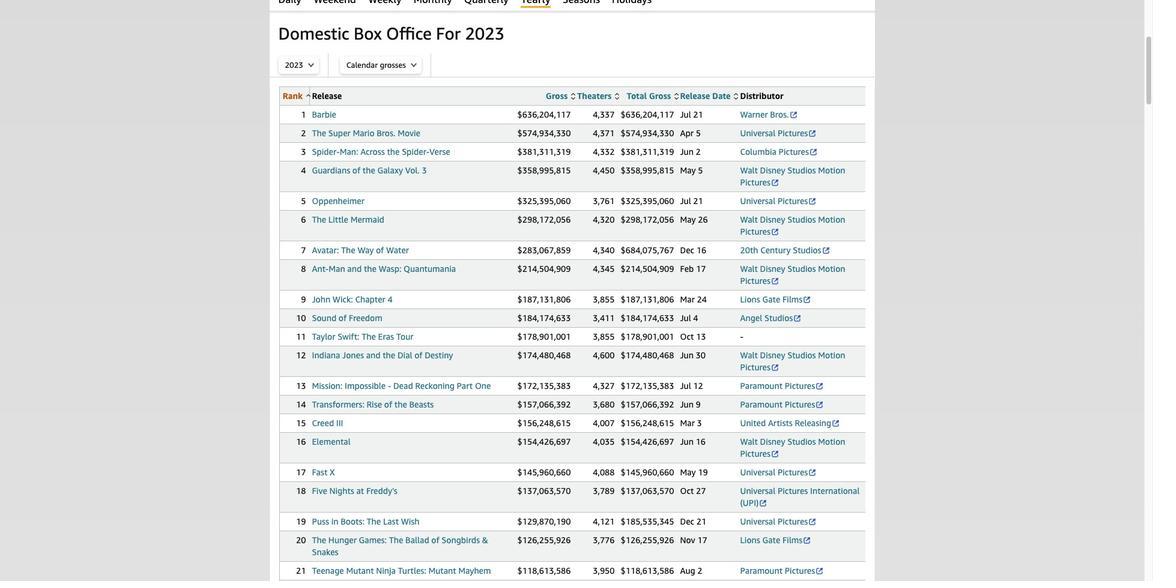 Task type: locate. For each thing, give the bounding box(es) containing it.
the left eras
[[362, 332, 376, 342]]

$325,395,060 up $283,067,859 at the left top of the page
[[518, 196, 571, 206]]

1 disney from the top
[[760, 165, 786, 175]]

lions gate films link up angel studios link
[[740, 294, 812, 305]]

$358,995,815
[[518, 165, 571, 175], [621, 165, 674, 175]]

1 vertical spatial may
[[680, 214, 696, 225]]

2 paramount pictures from the top
[[740, 399, 815, 410]]

1 motion from the top
[[818, 165, 846, 175]]

0 horizontal spatial $325,395,060
[[518, 196, 571, 206]]

0 horizontal spatial $172,135,383
[[518, 381, 571, 391]]

walt disney studios motion pictures link down the united artists releasing link
[[740, 437, 846, 459]]

2 vertical spatial paramount
[[740, 566, 783, 576]]

1 horizontal spatial 19
[[698, 467, 708, 478]]

0 horizontal spatial $381,311,319
[[518, 147, 571, 157]]

studios for $214,504,909 feb 17
[[788, 264, 816, 274]]

guardians of the galaxy vol. 3 link
[[312, 165, 427, 175]]

mission: impossible - dead reckoning part one link
[[312, 381, 491, 391]]

$172,135,383 for $172,135,383
[[518, 381, 571, 391]]

$172,135,383 up $157,066,392 jun 9
[[621, 381, 674, 391]]

1 paramount from the top
[[740, 381, 783, 391]]

united
[[740, 418, 766, 428]]

$137,063,570 up $129,870,190
[[518, 486, 571, 496]]

1 3,855 from the top
[[593, 294, 615, 305]]

20th century studios link
[[740, 245, 831, 255]]

17 right 'feb' at the right top
[[696, 264, 706, 274]]

dec
[[680, 245, 694, 255], [680, 517, 694, 527]]

$156,248,615 down $157,066,392 jun 9
[[621, 418, 674, 428]]

1 horizontal spatial release
[[680, 91, 710, 101]]

2 vertical spatial may
[[680, 467, 696, 478]]

walt disney studios motion pictures up 20th century studios link
[[740, 214, 846, 237]]

1 horizontal spatial $381,311,319
[[621, 147, 674, 157]]

1 oct from the top
[[680, 332, 694, 342]]

lions gate films link for $126,255,926 nov 17
[[740, 535, 812, 545]]

1 horizontal spatial $636,204,117
[[621, 109, 674, 120]]

spider- up 'guardians'
[[312, 147, 340, 157]]

0 horizontal spatial $574,934,330
[[518, 128, 571, 138]]

$636,204,117 down total gross
[[621, 109, 674, 120]]

2 may from the top
[[680, 214, 696, 225]]

motion for feb 17
[[818, 264, 846, 274]]

2 vertical spatial 17
[[698, 535, 707, 545]]

office
[[386, 23, 432, 43]]

walt for 16
[[740, 437, 758, 447]]

jun for jun 9
[[680, 399, 694, 410]]

teenage
[[312, 566, 344, 576]]

dropdown image
[[308, 62, 314, 67], [411, 62, 417, 67]]

0 vertical spatial may
[[680, 165, 696, 175]]

2 $184,174,633 from the left
[[621, 313, 674, 323]]

$137,063,570 for $137,063,570
[[518, 486, 571, 496]]

$574,934,330 for $574,934,330 apr 5
[[621, 128, 674, 138]]

1 paramount pictures from the top
[[740, 381, 815, 391]]

1 may from the top
[[680, 165, 696, 175]]

0 horizontal spatial $126,255,926
[[518, 535, 571, 545]]

the down across
[[363, 165, 375, 175]]

$145,960,660 up $129,870,190
[[518, 467, 571, 478]]

gate for 17
[[763, 535, 781, 545]]

18 five nights at freddy's
[[296, 486, 398, 496]]

1 mar from the top
[[680, 294, 695, 305]]

$174,480,468
[[518, 350, 571, 360], [621, 350, 674, 360]]

1 horizontal spatial $298,172,056
[[621, 214, 674, 225]]

$636,204,117 jul 21
[[621, 109, 703, 120]]

13 up 14
[[296, 381, 306, 391]]

2 lions from the top
[[740, 535, 760, 545]]

0 horizontal spatial 12
[[296, 350, 306, 360]]

lions gate films link down "(upi)"
[[740, 535, 812, 545]]

dial
[[398, 350, 412, 360]]

1 horizontal spatial $157,066,392
[[621, 399, 674, 410]]

2 disney from the top
[[760, 214, 786, 225]]

1 $118,613,586 from the left
[[518, 566, 571, 576]]

man
[[329, 264, 345, 274]]

16 down 26
[[697, 245, 707, 255]]

3 universal pictures link from the top
[[740, 467, 817, 478]]

1 horizontal spatial 2023
[[465, 23, 505, 43]]

$156,248,615 left 4,007
[[518, 418, 571, 428]]

0 horizontal spatial $178,901,001
[[518, 332, 571, 342]]

1 $156,248,615 from the left
[[518, 418, 571, 428]]

1 vertical spatial paramount pictures
[[740, 399, 815, 410]]

lions gate films for $187,131,806 mar 24
[[740, 294, 803, 305]]

the down mission: impossible - dead reckoning part one link
[[395, 399, 407, 410]]

1 vertical spatial dec
[[680, 517, 694, 527]]

angel studios
[[740, 313, 793, 323]]

4,337
[[593, 109, 615, 120]]

paramount pictures link for $172,135,383 jul 12
[[740, 381, 824, 391]]

jul up $157,066,392 jun 9
[[680, 381, 691, 391]]

$381,311,319 for $381,311,319
[[518, 147, 571, 157]]

3,776
[[593, 535, 615, 545]]

2 $156,248,615 from the left
[[621, 418, 674, 428]]

3 jul from the top
[[680, 313, 691, 323]]

one
[[475, 381, 491, 391]]

creed iii link
[[312, 418, 343, 428]]

at
[[357, 486, 364, 496]]

lions up angel
[[740, 294, 760, 305]]

jul for $184,174,633
[[680, 313, 691, 323]]

4,332
[[593, 147, 615, 157]]

mayhem
[[459, 566, 491, 576]]

1 horizontal spatial and
[[366, 350, 381, 360]]

2 dec from the top
[[680, 517, 694, 527]]

may for may 26
[[680, 214, 696, 225]]

gate for 24
[[763, 294, 781, 305]]

$325,395,060 up $298,172,056 may 26
[[621, 196, 674, 206]]

2 for 3 spider-man: across the spider-verse
[[696, 147, 701, 157]]

20 the hunger games: the ballad of songbirds & snakes
[[296, 535, 488, 557]]

3 down 1
[[301, 147, 306, 157]]

$172,135,383
[[518, 381, 571, 391], [621, 381, 674, 391]]

1 vertical spatial 2
[[696, 147, 701, 157]]

3 universal pictures from the top
[[740, 467, 808, 478]]

5 for $358,995,815 may 5
[[698, 165, 703, 175]]

lions for $126,255,926 nov 17
[[740, 535, 760, 545]]

paramount pictures link for $118,613,586 aug 2
[[740, 566, 824, 576]]

verse
[[430, 147, 450, 157]]

and
[[347, 264, 362, 274], [366, 350, 381, 360]]

films for 24
[[783, 294, 803, 305]]

1 horizontal spatial dropdown image
[[411, 62, 417, 67]]

$126,255,926
[[518, 535, 571, 545], [621, 535, 674, 545]]

$118,613,586 down $129,870,190
[[518, 566, 571, 576]]

1 vertical spatial -
[[388, 381, 391, 391]]

0 vertical spatial mar
[[680, 294, 695, 305]]

2 vertical spatial 3
[[697, 418, 702, 428]]

universal for $325,395,060 jul 21
[[740, 196, 776, 206]]

0 vertical spatial lions
[[740, 294, 760, 305]]

1 horizontal spatial $145,960,660
[[621, 467, 674, 478]]

3 walt from the top
[[740, 264, 758, 274]]

2 universal pictures link from the top
[[740, 196, 817, 206]]

1 horizontal spatial 3
[[422, 165, 427, 175]]

dec for dec 21
[[680, 517, 694, 527]]

universal pictures up 'columbia pictures'
[[740, 128, 808, 138]]

$214,504,909 for $214,504,909 feb 17
[[621, 264, 674, 274]]

2 vertical spatial paramount pictures
[[740, 566, 815, 576]]

$214,504,909 down $283,067,859 at the left top of the page
[[518, 264, 571, 274]]

walt disney studios motion pictures link for $154,426,697 jun 16
[[740, 437, 846, 459]]

0 horizontal spatial 2023
[[285, 60, 303, 70]]

1 vertical spatial 5
[[698, 165, 703, 175]]

artists
[[768, 418, 793, 428]]

$157,066,392 left 3,680 on the right bottom of the page
[[518, 399, 571, 410]]

$574,934,330 up $381,311,319 jun 2
[[621, 128, 674, 138]]

2 lions gate films link from the top
[[740, 535, 812, 545]]

0 vertical spatial -
[[740, 332, 744, 342]]

studios down releasing
[[788, 437, 816, 447]]

universal pictures up universal pictures international (upi)
[[740, 467, 808, 478]]

2 right aug
[[698, 566, 703, 576]]

1 films from the top
[[783, 294, 803, 305]]

2023 down domestic
[[285, 60, 303, 70]]

jul up $298,172,056 may 26
[[680, 196, 691, 206]]

$214,504,909 for $214,504,909
[[518, 264, 571, 274]]

2 $298,172,056 from the left
[[621, 214, 674, 225]]

mutant left ninja
[[346, 566, 374, 576]]

$172,135,383 for $172,135,383 jul 12
[[621, 381, 674, 391]]

studios down the columbia pictures link
[[788, 165, 816, 175]]

2 $137,063,570 from the left
[[621, 486, 674, 496]]

1 $172,135,383 from the left
[[518, 381, 571, 391]]

1 horizontal spatial $154,426,697
[[621, 437, 674, 447]]

1 horizontal spatial spider-
[[402, 147, 430, 157]]

oct
[[680, 332, 694, 342], [680, 486, 694, 496]]

1 $178,901,001 from the left
[[518, 332, 571, 342]]

walt disney studios motion pictures link down 20th century studios link
[[740, 264, 846, 286]]

3 paramount pictures from the top
[[740, 566, 815, 576]]

way
[[358, 245, 374, 255]]

1 vertical spatial lions gate films link
[[740, 535, 812, 545]]

universal pictures down 'columbia pictures'
[[740, 196, 808, 206]]

2 paramount from the top
[[740, 399, 783, 410]]

0 vertical spatial 2
[[301, 128, 306, 138]]

the for beasts
[[395, 399, 407, 410]]

9 down "$172,135,383 jul 12"
[[696, 399, 701, 410]]

0 vertical spatial paramount pictures link
[[740, 381, 824, 391]]

rank
[[283, 91, 303, 101], [283, 91, 303, 101]]

$137,063,570
[[518, 486, 571, 496], [621, 486, 674, 496]]

1 horizontal spatial $118,613,586
[[621, 566, 674, 576]]

1 walt from the top
[[740, 165, 758, 175]]

the
[[312, 128, 326, 138], [312, 214, 326, 225], [341, 245, 355, 255], [362, 332, 376, 342], [367, 517, 381, 527], [312, 535, 326, 545], [389, 535, 403, 545]]

paramount pictures link for $157,066,392 jun 9
[[740, 399, 824, 410]]

oct up $174,480,468 jun 30
[[680, 332, 694, 342]]

2 $172,135,383 from the left
[[621, 381, 674, 391]]

$298,172,056
[[518, 214, 571, 225], [621, 214, 674, 225]]

lions gate films up angel studios link
[[740, 294, 803, 305]]

$283,067,859
[[518, 245, 571, 255]]

0 horizontal spatial -
[[388, 381, 391, 391]]

2 $358,995,815 from the left
[[621, 165, 674, 175]]

2 horizontal spatial 4
[[693, 313, 698, 323]]

2 gross from the left
[[649, 91, 671, 101]]

paramount pictures for $157,066,392 jun 9
[[740, 399, 815, 410]]

4 walt from the top
[[740, 350, 758, 360]]

$684,075,767
[[621, 245, 674, 255]]

30
[[696, 350, 706, 360]]

1 lions gate films from the top
[[740, 294, 803, 305]]

1 horizontal spatial $187,131,806
[[621, 294, 674, 305]]

$381,311,319 down gross link
[[518, 147, 571, 157]]

universal inside universal pictures international (upi)
[[740, 486, 776, 496]]

1 vertical spatial lions gate films
[[740, 535, 803, 545]]

walt
[[740, 165, 758, 175], [740, 214, 758, 225], [740, 264, 758, 274], [740, 350, 758, 360], [740, 437, 758, 447]]

the down last
[[389, 535, 403, 545]]

2 $325,395,060 from the left
[[621, 196, 674, 206]]

1 horizontal spatial 4
[[388, 294, 393, 305]]

5 walt from the top
[[740, 437, 758, 447]]

$574,934,330 down gross link
[[518, 128, 571, 138]]

sound of freedom link
[[312, 313, 382, 323]]

walt disney studios motion pictures link down the columbia pictures link
[[740, 165, 846, 187]]

1 $145,960,660 from the left
[[518, 467, 571, 478]]

jones
[[342, 350, 364, 360]]

pictures
[[778, 128, 808, 138], [779, 147, 809, 157], [740, 177, 771, 187], [778, 196, 808, 206], [740, 226, 771, 237], [740, 276, 771, 286], [740, 362, 771, 372], [785, 381, 815, 391], [785, 399, 815, 410], [740, 449, 771, 459], [778, 467, 808, 478], [778, 486, 808, 496], [778, 517, 808, 527], [785, 566, 815, 576]]

15
[[296, 418, 306, 428]]

2 gate from the top
[[763, 535, 781, 545]]

walt down the 20th
[[740, 264, 758, 274]]

6 the little mermaid
[[301, 214, 384, 225]]

2 $381,311,319 from the left
[[621, 147, 674, 157]]

2 $574,934,330 from the left
[[621, 128, 674, 138]]

nights
[[329, 486, 354, 496]]

may up the $137,063,570 oct 27
[[680, 467, 696, 478]]

2 horizontal spatial 3
[[697, 418, 702, 428]]

2 walt disney studios motion pictures from the top
[[740, 214, 846, 237]]

$325,395,060 jul 21
[[621, 196, 703, 206]]

1 $154,426,697 from the left
[[518, 437, 571, 447]]

dropdown image for calendar grosses
[[411, 62, 417, 67]]

17 for 8 ant-man and the wasp: quantumania
[[696, 264, 706, 274]]

dec for dec 16
[[680, 245, 694, 255]]

paramount for $118,613,586 aug 2
[[740, 566, 783, 576]]

the left dial
[[383, 350, 395, 360]]

2 vertical spatial paramount pictures link
[[740, 566, 824, 576]]

films up angel studios link
[[783, 294, 803, 305]]

mar for mar 3
[[680, 418, 695, 428]]

0 horizontal spatial $174,480,468
[[518, 350, 571, 360]]

1 $174,480,468 from the left
[[518, 350, 571, 360]]

and right man
[[347, 264, 362, 274]]

5 motion from the top
[[818, 437, 846, 447]]

1 lions from the top
[[740, 294, 760, 305]]

0 horizontal spatial 3
[[301, 147, 306, 157]]

$178,901,001 for $178,901,001 oct 13
[[621, 332, 674, 342]]

release
[[312, 91, 342, 101], [680, 91, 710, 101]]

2 paramount pictures link from the top
[[740, 399, 824, 410]]

mutant right turtles:
[[429, 566, 456, 576]]

$184,174,633 for $184,174,633 jul 4
[[621, 313, 674, 323]]

0 horizontal spatial $636,204,117
[[518, 109, 571, 120]]

2 $118,613,586 from the left
[[621, 566, 674, 576]]

4,340
[[593, 245, 615, 255]]

box
[[354, 23, 382, 43]]

jul for $636,204,117
[[680, 109, 691, 120]]

2 $157,066,392 from the left
[[621, 399, 674, 410]]

1 $126,255,926 from the left
[[518, 535, 571, 545]]

$174,480,468 left 4,600
[[518, 350, 571, 360]]

jun for jun 2
[[680, 147, 694, 157]]

release date link
[[680, 91, 738, 101]]

pictures inside universal pictures international (upi)
[[778, 486, 808, 496]]

0 horizontal spatial and
[[347, 264, 362, 274]]

4 disney from the top
[[760, 350, 786, 360]]

$126,255,926 down $129,870,190
[[518, 535, 571, 545]]

2 films from the top
[[783, 535, 803, 545]]

0 horizontal spatial $137,063,570
[[518, 486, 571, 496]]

0 vertical spatial 13
[[696, 332, 706, 342]]

0 vertical spatial paramount
[[740, 381, 783, 391]]

disney down angel studios link
[[760, 350, 786, 360]]

1 $184,174,633 from the left
[[518, 313, 571, 323]]

4 universal pictures link from the top
[[740, 517, 817, 527]]

1 vertical spatial 4
[[388, 294, 393, 305]]

paramount for $157,066,392 jun 9
[[740, 399, 783, 410]]

1 vertical spatial mar
[[680, 418, 695, 428]]

2 motion from the top
[[818, 214, 846, 225]]

5 disney from the top
[[760, 437, 786, 447]]

disney down 'columbia pictures'
[[760, 165, 786, 175]]

0 horizontal spatial 9
[[301, 294, 306, 305]]

universal pictures link for $145,960,660 may 19
[[740, 467, 817, 478]]

3,855 for $178,901,001
[[593, 332, 615, 342]]

0 vertical spatial dec
[[680, 245, 694, 255]]

10 sound of freedom
[[296, 313, 382, 323]]

fast x link
[[312, 467, 335, 478]]

1 $325,395,060 from the left
[[518, 196, 571, 206]]

$358,995,815 down $381,311,319 jun 2
[[621, 165, 674, 175]]

guardians
[[312, 165, 350, 175]]

walt down united
[[740, 437, 758, 447]]

2 universal pictures from the top
[[740, 196, 808, 206]]

0 horizontal spatial 19
[[296, 517, 306, 527]]

21 for $325,395,060 jul 21
[[693, 196, 703, 206]]

0 horizontal spatial $187,131,806
[[518, 294, 571, 305]]

1 vertical spatial oct
[[680, 486, 694, 496]]

1 vertical spatial bros.
[[377, 128, 396, 138]]

2 $636,204,117 from the left
[[621, 109, 674, 120]]

1 vertical spatial 17
[[296, 467, 306, 478]]

gross up $636,204,117 jul 21
[[649, 91, 671, 101]]

universal pictures for $574,934,330 apr 5
[[740, 128, 808, 138]]

universal pictures for $185,535,345 dec 21
[[740, 517, 808, 527]]

films
[[783, 294, 803, 305], [783, 535, 803, 545]]

4 walt disney studios motion pictures from the top
[[740, 350, 846, 372]]

motion for jun 30
[[818, 350, 846, 360]]

1 universal from the top
[[740, 128, 776, 138]]

$636,204,117 for $636,204,117
[[518, 109, 571, 120]]

1 gate from the top
[[763, 294, 781, 305]]

spider-man: across the spider-verse link
[[312, 147, 450, 157]]

release for release
[[312, 91, 342, 101]]

$154,426,697 down $156,248,615 mar 3
[[621, 437, 674, 447]]

water
[[386, 245, 409, 255]]

puss
[[312, 517, 329, 527]]

1 mutant from the left
[[346, 566, 374, 576]]

may down $381,311,319 jun 2
[[680, 165, 696, 175]]

3,789
[[593, 486, 615, 496]]

2 $178,901,001 from the left
[[621, 332, 674, 342]]

$187,131,806 up "$184,174,633 jul 4"
[[621, 294, 674, 305]]

5 universal from the top
[[740, 517, 776, 527]]

$636,204,117 for $636,204,117 jul 21
[[621, 109, 674, 120]]

freedom
[[349, 313, 382, 323]]

0 horizontal spatial $214,504,909
[[518, 264, 571, 274]]

the for wasp:
[[364, 264, 377, 274]]

paramount pictures for $172,135,383 jul 12
[[740, 381, 815, 391]]

21 up 26
[[693, 196, 703, 206]]

the up galaxy
[[387, 147, 400, 157]]

1 horizontal spatial $358,995,815
[[621, 165, 674, 175]]

may left 26
[[680, 214, 696, 225]]

$214,504,909 down $684,075,767
[[621, 264, 674, 274]]

movie
[[398, 128, 421, 138]]

2 vertical spatial 5
[[301, 196, 306, 206]]

disney for 5
[[760, 165, 786, 175]]

dropdown image right grosses
[[411, 62, 417, 67]]

1 $187,131,806 from the left
[[518, 294, 571, 305]]

bros. right warner
[[770, 109, 789, 120]]

spider- up vol.
[[402, 147, 430, 157]]

21 down release date
[[693, 109, 703, 120]]

walt down columbia
[[740, 165, 758, 175]]

0 horizontal spatial $358,995,815
[[518, 165, 571, 175]]

1 $574,934,330 from the left
[[518, 128, 571, 138]]

dropdown image down domestic
[[308, 62, 314, 67]]

domestic
[[278, 23, 349, 43]]

$156,248,615 for $156,248,615
[[518, 418, 571, 428]]

3 may from the top
[[680, 467, 696, 478]]

0 vertical spatial 5
[[696, 128, 701, 138]]

0 horizontal spatial $157,066,392
[[518, 399, 571, 410]]

1 $358,995,815 from the left
[[518, 165, 571, 175]]

mar left 24
[[680, 294, 695, 305]]

1 $636,204,117 from the left
[[518, 109, 571, 120]]

0 vertical spatial 17
[[696, 264, 706, 274]]

1 vertical spatial 3,855
[[593, 332, 615, 342]]

21 for $185,535,345 dec 21
[[697, 517, 707, 527]]

3,855 up 3,411
[[593, 294, 615, 305]]

$298,172,056 may 26
[[621, 214, 708, 225]]

1 barbie
[[301, 109, 336, 120]]

walt disney studios motion pictures for $174,480,468 jun 30
[[740, 350, 846, 372]]

1 horizontal spatial $574,934,330
[[621, 128, 674, 138]]

sound
[[312, 313, 336, 323]]

1 universal pictures from the top
[[740, 128, 808, 138]]

jun
[[680, 147, 694, 157], [680, 350, 694, 360], [680, 399, 694, 410], [680, 437, 694, 447]]

1 horizontal spatial $184,174,633
[[621, 313, 674, 323]]

16 for $154,426,697
[[696, 437, 706, 447]]

2 jul from the top
[[680, 196, 691, 206]]

21
[[693, 109, 703, 120], [693, 196, 703, 206], [697, 517, 707, 527], [296, 566, 306, 576]]

1 jul from the top
[[680, 109, 691, 120]]

gross left theaters on the right of the page
[[546, 91, 568, 101]]

1 paramount pictures link from the top
[[740, 381, 824, 391]]

4 motion from the top
[[818, 350, 846, 360]]

disney down artists
[[760, 437, 786, 447]]

$172,135,383 left 4,327
[[518, 381, 571, 391]]

4 jun from the top
[[680, 437, 694, 447]]

walt disney studios motion pictures for $358,995,815 may 5
[[740, 165, 846, 187]]

1 horizontal spatial $178,901,001
[[621, 332, 674, 342]]

1 vertical spatial paramount
[[740, 399, 783, 410]]

19 up the 20
[[296, 517, 306, 527]]

3 universal from the top
[[740, 467, 776, 478]]

$118,613,586 for $118,613,586 aug 2
[[621, 566, 674, 576]]

spider-
[[312, 147, 340, 157], [402, 147, 430, 157]]

jun down apr
[[680, 147, 694, 157]]

jul
[[680, 109, 691, 120], [680, 196, 691, 206], [680, 313, 691, 323], [680, 381, 691, 391]]

universal for $137,063,570 oct 27
[[740, 486, 776, 496]]

motion for may 5
[[818, 165, 846, 175]]

0 horizontal spatial mutant
[[346, 566, 374, 576]]

$126,255,926 nov 17
[[621, 535, 707, 545]]

release left the date
[[680, 91, 710, 101]]

walt disney studios motion pictures link up 20th century studios link
[[740, 214, 846, 237]]

mar up $154,426,697 jun 16
[[680, 418, 695, 428]]

studios down 20th century studios link
[[788, 264, 816, 274]]

$145,960,660 up the $137,063,570 oct 27
[[621, 467, 674, 478]]

jul for $172,135,383
[[680, 381, 691, 391]]

5 right apr
[[696, 128, 701, 138]]

1 $157,066,392 from the left
[[518, 399, 571, 410]]

4 walt disney studios motion pictures link from the top
[[740, 350, 846, 372]]

2 $154,426,697 from the left
[[621, 437, 674, 447]]

1 $381,311,319 from the left
[[518, 147, 571, 157]]

barbie link
[[312, 109, 336, 120]]

5
[[696, 128, 701, 138], [698, 165, 703, 175], [301, 196, 306, 206]]

universal pictures for $145,960,660 may 19
[[740, 467, 808, 478]]

$358,995,815 for $358,995,815
[[518, 165, 571, 175]]

4,327
[[593, 381, 615, 391]]

1 vertical spatial paramount pictures link
[[740, 399, 824, 410]]

gate
[[763, 294, 781, 305], [763, 535, 781, 545]]

1 horizontal spatial $174,480,468
[[621, 350, 674, 360]]

1 vertical spatial films
[[783, 535, 803, 545]]

2 $174,480,468 from the left
[[621, 350, 674, 360]]

1 vertical spatial and
[[366, 350, 381, 360]]

0 horizontal spatial spider-
[[312, 147, 340, 157]]

2 3,855 from the top
[[593, 332, 615, 342]]

3 paramount from the top
[[740, 566, 783, 576]]

walt disney studios motion pictures down 20th century studios link
[[740, 264, 846, 286]]

2 universal from the top
[[740, 196, 776, 206]]

1 dropdown image from the left
[[308, 62, 314, 67]]

0 vertical spatial gate
[[763, 294, 781, 305]]

3 up $154,426,697 jun 16
[[697, 418, 702, 428]]

2 walt disney studios motion pictures link from the top
[[740, 214, 846, 237]]

international
[[810, 486, 860, 496]]

0 vertical spatial paramount pictures
[[740, 381, 815, 391]]

24
[[697, 294, 707, 305]]

walt disney studios motion pictures down angel studios link
[[740, 350, 846, 372]]

3 walt disney studios motion pictures from the top
[[740, 264, 846, 286]]

4,007
[[593, 418, 615, 428]]

1 universal pictures link from the top
[[740, 128, 817, 138]]

5 walt disney studios motion pictures from the top
[[740, 437, 846, 459]]

the left way
[[341, 245, 355, 255]]

lions gate films down "(upi)"
[[740, 535, 803, 545]]

16 for $283,067,859
[[697, 245, 707, 255]]

3 jun from the top
[[680, 399, 694, 410]]

0 vertical spatial and
[[347, 264, 362, 274]]

13
[[696, 332, 706, 342], [296, 381, 306, 391]]

8 ant-man and the wasp: quantumania
[[301, 264, 456, 274]]

motion for may 26
[[818, 214, 846, 225]]

1 horizontal spatial $172,135,383
[[621, 381, 674, 391]]

studios right "century"
[[793, 245, 822, 255]]

5 walt disney studios motion pictures link from the top
[[740, 437, 846, 459]]

0 vertical spatial 3,855
[[593, 294, 615, 305]]

1 jun from the top
[[680, 147, 694, 157]]

$298,172,056 down $325,395,060 jul 21
[[621, 214, 674, 225]]

2 vertical spatial 4
[[693, 313, 698, 323]]

1 horizontal spatial $126,255,926
[[621, 535, 674, 545]]

of
[[353, 165, 361, 175], [376, 245, 384, 255], [339, 313, 347, 323], [415, 350, 423, 360], [384, 399, 392, 410], [432, 535, 440, 545]]

17 for 20 the hunger games: the ballad of songbirds & snakes
[[698, 535, 707, 545]]

- left dead
[[388, 381, 391, 391]]

4 universal pictures from the top
[[740, 517, 808, 527]]

2 walt from the top
[[740, 214, 758, 225]]

studios down angel studios link
[[788, 350, 816, 360]]

1 horizontal spatial 12
[[693, 381, 703, 391]]

1 release from the left
[[312, 91, 342, 101]]

2 lions gate films from the top
[[740, 535, 803, 545]]

1 horizontal spatial 13
[[696, 332, 706, 342]]

oppenheimer
[[312, 196, 365, 206]]

12 down 30
[[693, 381, 703, 391]]

0 vertical spatial films
[[783, 294, 803, 305]]

0 vertical spatial oct
[[680, 332, 694, 342]]

16
[[697, 245, 707, 255], [296, 437, 306, 447], [696, 437, 706, 447]]

3 walt disney studios motion pictures link from the top
[[740, 264, 846, 286]]

$157,066,392 jun 9
[[621, 399, 701, 410]]

$126,255,926 down $185,535,345
[[621, 535, 674, 545]]

mutant
[[346, 566, 374, 576], [429, 566, 456, 576]]

1 horizontal spatial $137,063,570
[[621, 486, 674, 496]]

disney for 17
[[760, 264, 786, 274]]

1 horizontal spatial -
[[740, 332, 744, 342]]

mission:
[[312, 381, 343, 391]]



Task type: vqa. For each thing, say whether or not it's contained in the screenshot.
Walt Disney Pictures corresponding to $27,385
no



Task type: describe. For each thing, give the bounding box(es) containing it.
$381,311,319 jun 2
[[621, 147, 701, 157]]

21 left the teenage
[[296, 566, 306, 576]]

3,411
[[593, 313, 615, 323]]

walt disney studios motion pictures for $214,504,909 feb 17
[[740, 264, 846, 286]]

disney for 26
[[760, 214, 786, 225]]

$137,063,570 for $137,063,570 oct 27
[[621, 486, 674, 496]]

universal pictures link for $185,535,345 dec 21
[[740, 517, 817, 527]]

1 spider- from the left
[[312, 147, 340, 157]]

jun for jun 30
[[680, 350, 694, 360]]

$172,135,383 jul 12
[[621, 381, 703, 391]]

of right way
[[376, 245, 384, 255]]

1 vertical spatial 2023
[[285, 60, 303, 70]]

mar for mar 24
[[680, 294, 695, 305]]

$184,174,633 jul 4
[[621, 313, 698, 323]]

5 for $574,934,330 apr 5
[[696, 128, 701, 138]]

teenage mutant ninja turtles: mutant mayhem link
[[312, 566, 491, 576]]

five
[[312, 486, 327, 496]]

oppenheimer link
[[312, 196, 365, 206]]

$187,131,806 for $187,131,806
[[518, 294, 571, 305]]

domestic box office for 2023
[[278, 23, 505, 43]]

1 vertical spatial 12
[[693, 381, 703, 391]]

(upi)
[[740, 498, 759, 508]]

$325,395,060 for $325,395,060 jul 21
[[621, 196, 674, 206]]

universal pictures link for $325,395,060 jul 21
[[740, 196, 817, 206]]

of right rise
[[384, 399, 392, 410]]

5 oppenheimer
[[301, 196, 365, 206]]

the super mario bros. movie link
[[312, 128, 421, 138]]

united artists releasing
[[740, 418, 831, 428]]

7
[[301, 245, 306, 255]]

paramount for $172,135,383 jul 12
[[740, 381, 783, 391]]

calendar grosses
[[346, 60, 406, 70]]

warner bros. link
[[740, 109, 798, 120]]

$174,480,468 for $174,480,468 jun 30
[[621, 350, 674, 360]]

the down 1 barbie
[[312, 128, 326, 138]]

hunger
[[328, 535, 357, 545]]

$154,426,697 for $154,426,697
[[518, 437, 571, 447]]

0 horizontal spatial bros.
[[377, 128, 396, 138]]

lions gate films for $126,255,926 nov 17
[[740, 535, 803, 545]]

$178,901,001 for $178,901,001
[[518, 332, 571, 342]]

$325,395,060 for $325,395,060
[[518, 196, 571, 206]]

boots:
[[341, 517, 365, 527]]

10
[[296, 313, 306, 323]]

$154,426,697 jun 16
[[621, 437, 706, 447]]

of down 'man:'
[[353, 165, 361, 175]]

may for may 5
[[680, 165, 696, 175]]

mermaid
[[351, 214, 384, 225]]

for
[[436, 23, 461, 43]]

studios right angel
[[765, 313, 793, 323]]

aug
[[680, 566, 695, 576]]

releasing
[[795, 418, 831, 428]]

2 mutant from the left
[[429, 566, 456, 576]]

universal pictures international (upi) link
[[740, 486, 860, 508]]

1 vertical spatial 19
[[296, 517, 306, 527]]

$137,063,570 oct 27
[[621, 486, 706, 496]]

grosses
[[380, 60, 406, 70]]

jul for $325,395,060
[[680, 196, 691, 206]]

columbia pictures
[[740, 147, 809, 157]]

motion for jun 16
[[818, 437, 846, 447]]

eras
[[378, 332, 394, 342]]

films for 17
[[783, 535, 803, 545]]

0 vertical spatial 9
[[301, 294, 306, 305]]

4,450
[[593, 165, 615, 175]]

9 john wick: chapter 4
[[301, 294, 393, 305]]

walt for 17
[[740, 264, 758, 274]]

walt for 30
[[740, 350, 758, 360]]

walt disney studios motion pictures link for $174,480,468 jun 30
[[740, 350, 846, 372]]

dead
[[393, 381, 413, 391]]

transformers:
[[312, 399, 365, 410]]

walt disney studios motion pictures for $154,426,697 jun 16
[[740, 437, 846, 459]]

2 spider- from the left
[[402, 147, 430, 157]]

games:
[[359, 535, 387, 545]]

century
[[761, 245, 791, 255]]

oct for oct 27
[[680, 486, 694, 496]]

$574,934,330 for $574,934,330
[[518, 128, 571, 138]]

universal for $574,934,330 apr 5
[[740, 128, 776, 138]]

fast
[[312, 467, 328, 478]]

7 avatar: the way of water
[[301, 245, 409, 255]]

swift:
[[338, 332, 360, 342]]

1 vertical spatial 13
[[296, 381, 306, 391]]

and for jones
[[366, 350, 381, 360]]

1 horizontal spatial bros.
[[770, 109, 789, 120]]

$184,174,633 for $184,174,633
[[518, 313, 571, 323]]

$126,255,926 for $126,255,926 nov 17
[[621, 535, 674, 545]]

creed
[[312, 418, 334, 428]]

columbia
[[740, 147, 777, 157]]

$358,995,815 for $358,995,815 may 5
[[621, 165, 674, 175]]

20th
[[740, 245, 758, 255]]

the left last
[[367, 517, 381, 527]]

$174,480,468 for $174,480,468
[[518, 350, 571, 360]]

14 transformers: rise of the beasts
[[296, 399, 434, 410]]

the up snakes
[[312, 535, 326, 545]]

3,950
[[593, 566, 615, 576]]

11 taylor swift: the eras tour
[[296, 332, 414, 342]]

4,088
[[593, 467, 615, 478]]

walt for 26
[[740, 214, 758, 225]]

6
[[301, 214, 306, 225]]

walt disney studios motion pictures for $298,172,056 may 26
[[740, 214, 846, 237]]

indiana jones and the dial of destiny link
[[312, 350, 453, 360]]

barbie
[[312, 109, 336, 120]]

theaters link
[[577, 91, 619, 101]]

19 puss in boots: the last wish
[[296, 517, 420, 527]]

warner
[[740, 109, 768, 120]]

puss in boots: the last wish link
[[312, 517, 420, 527]]

x
[[330, 467, 335, 478]]

and for man
[[347, 264, 362, 274]]

of right dial
[[415, 350, 423, 360]]

walt disney studios motion pictures link for $214,504,909 feb 17
[[740, 264, 846, 286]]

columbia pictures link
[[740, 147, 818, 157]]

studios for $298,172,056 may 26
[[788, 214, 816, 225]]

$156,248,615 mar 3
[[621, 418, 702, 428]]

vol.
[[405, 165, 420, 175]]

paramount pictures for $118,613,586 aug 2
[[740, 566, 815, 576]]

dropdown image for 2023
[[308, 62, 314, 67]]

$156,248,615 for $156,248,615 mar 3
[[621, 418, 674, 428]]

1 gross from the left
[[546, 91, 568, 101]]

8
[[301, 264, 306, 274]]

transformers: rise of the beasts link
[[312, 399, 434, 410]]

oct for oct 13
[[680, 332, 694, 342]]

$145,960,660 for $145,960,660 may 19
[[621, 467, 674, 478]]

may for may 19
[[680, 467, 696, 478]]

$154,426,697 for $154,426,697 jun 16
[[621, 437, 674, 447]]

walt disney studios motion pictures link for $358,995,815 may 5
[[740, 165, 846, 187]]

2 for 21 teenage mutant ninja turtles: mutant mayhem
[[698, 566, 703, 576]]

disney for 16
[[760, 437, 786, 447]]

walt for 5
[[740, 165, 758, 175]]

3,680
[[593, 399, 615, 410]]

4,320
[[593, 214, 615, 225]]

16 down 15
[[296, 437, 306, 447]]

indiana
[[312, 350, 340, 360]]

$381,311,319 for $381,311,319 jun 2
[[621, 147, 674, 157]]

release for release date
[[680, 91, 710, 101]]

rise
[[367, 399, 382, 410]]

ant-
[[312, 264, 329, 274]]

$214,504,909 feb 17
[[621, 264, 706, 274]]

3,855 for $187,131,806
[[593, 294, 615, 305]]

universal pictures international (upi)
[[740, 486, 860, 508]]

$118,613,586 for $118,613,586
[[518, 566, 571, 576]]

$126,255,926 for $126,255,926
[[518, 535, 571, 545]]

1 vertical spatial 3
[[422, 165, 427, 175]]

disney for 30
[[760, 350, 786, 360]]

united artists releasing link
[[740, 418, 841, 428]]

studios for $154,426,697 jun 16
[[788, 437, 816, 447]]

universal pictures link for $574,934,330 apr 5
[[740, 128, 817, 138]]

0 vertical spatial 4
[[301, 165, 306, 175]]

$298,172,056 for $298,172,056
[[518, 214, 571, 225]]

universal for $145,960,660 may 19
[[740, 467, 776, 478]]

0 vertical spatial 2023
[[465, 23, 505, 43]]

super
[[328, 128, 351, 138]]

0 vertical spatial 19
[[698, 467, 708, 478]]

galaxy
[[378, 165, 403, 175]]

&
[[482, 535, 488, 545]]

gross link
[[546, 91, 575, 101]]

$298,172,056 for $298,172,056 may 26
[[621, 214, 674, 225]]

total gross
[[627, 91, 671, 101]]

lions gate films link for $187,131,806 mar 24
[[740, 294, 812, 305]]

five nights at freddy's link
[[312, 486, 398, 496]]

the for spider-
[[387, 147, 400, 157]]

elemental link
[[312, 437, 351, 447]]

4,121
[[593, 517, 615, 527]]

lions for $187,131,806 mar 24
[[740, 294, 760, 305]]

walt disney studios motion pictures link for $298,172,056 may 26
[[740, 214, 846, 237]]

of inside 20 the hunger games: the ballad of songbirds & snakes
[[432, 535, 440, 545]]

quantumania
[[404, 264, 456, 274]]

1 vertical spatial 9
[[696, 399, 701, 410]]

universal pictures for $325,395,060 jul 21
[[740, 196, 808, 206]]

20th century studios
[[740, 245, 822, 255]]

beasts
[[409, 399, 434, 410]]

the right 6 at the top of the page
[[312, 214, 326, 225]]

songbirds
[[442, 535, 480, 545]]

of right sound
[[339, 313, 347, 323]]

destiny
[[425, 350, 453, 360]]



